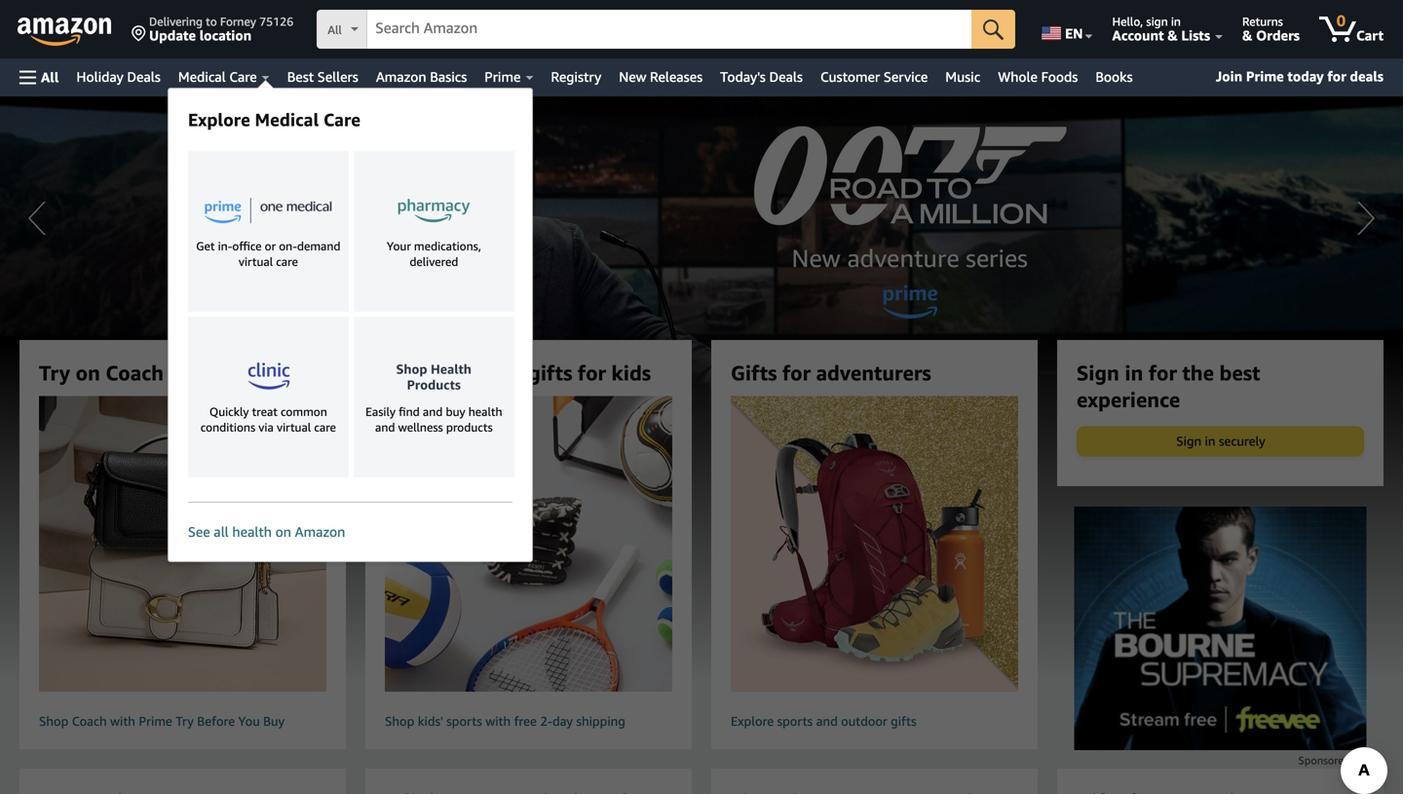 Task type: vqa. For each thing, say whether or not it's contained in the screenshot.
'pack' at the top right of page
no



Task type: locate. For each thing, give the bounding box(es) containing it.
for left the 'the'
[[1149, 361, 1177, 385]]

in left the "securely" in the bottom right of the page
[[1205, 434, 1216, 449]]

0 vertical spatial explore
[[188, 109, 250, 130]]

0 horizontal spatial gifts
[[528, 361, 572, 385]]

one medical image
[[205, 193, 332, 229]]

0 vertical spatial medical
[[178, 69, 226, 85]]

gifts
[[528, 361, 572, 385], [891, 714, 917, 729]]

deals right holiday on the left top of page
[[127, 69, 161, 85]]

explore sports gifts for kids image
[[344, 396, 713, 692]]

care
[[229, 69, 257, 85], [324, 109, 361, 130]]

medical
[[178, 69, 226, 85], [255, 109, 319, 130]]

health up products
[[468, 405, 502, 419]]

get
[[196, 239, 215, 253]]

1 horizontal spatial try
[[176, 714, 194, 729]]

2 vertical spatial in
[[1205, 434, 1216, 449]]

care inside get in-office or on-demand virtual care
[[276, 255, 298, 268]]

1 vertical spatial in
[[1125, 361, 1143, 385]]

with left before
[[110, 714, 135, 729]]

sign for sign in for the best experience
[[1077, 361, 1119, 385]]

shop inside "link"
[[39, 714, 68, 729]]

today
[[1288, 68, 1324, 84]]

1 horizontal spatial on
[[275, 524, 291, 540]]

and for explore
[[816, 714, 838, 729]]

health products image
[[371, 359, 497, 394]]

sports left the outdoor
[[777, 714, 813, 729]]

in for securely
[[1205, 434, 1216, 449]]

explore sports and outdoor gifts
[[731, 714, 917, 729]]

basics
[[430, 69, 467, 85]]

sports for explore sports and outdoor gifts
[[777, 714, 813, 729]]

None submit
[[972, 10, 1016, 49]]

sign for sign in securely
[[1176, 434, 1202, 449]]

and up wellness
[[423, 405, 443, 419]]

0 horizontal spatial and
[[375, 420, 395, 434]]

to
[[206, 15, 217, 28]]

in up experience
[[1125, 361, 1143, 385]]

1 horizontal spatial virtual
[[277, 420, 311, 434]]

sports up buy
[[463, 361, 523, 385]]

books
[[1096, 69, 1133, 85]]

holiday deals
[[76, 69, 161, 85]]

gifts inside explore sports and outdoor gifts link
[[891, 714, 917, 729]]

& inside returns & orders
[[1242, 27, 1253, 43]]

1 horizontal spatial sign
[[1176, 434, 1202, 449]]

medical down location
[[178, 69, 226, 85]]

sponsored
[[1298, 754, 1353, 767]]

1 horizontal spatial with
[[485, 714, 511, 729]]

1 horizontal spatial &
[[1242, 27, 1253, 43]]

coach
[[106, 361, 164, 385], [72, 714, 107, 729]]

en
[[1065, 25, 1083, 41]]

care down on-
[[276, 255, 298, 268]]

0 horizontal spatial in
[[1125, 361, 1143, 385]]

for left deals
[[1327, 68, 1346, 84]]

delivering
[[149, 15, 203, 28]]

sign up experience
[[1077, 361, 1119, 385]]

explore for explore sports and outdoor gifts
[[731, 714, 774, 729]]

0 horizontal spatial all
[[41, 69, 59, 85]]

1 vertical spatial try
[[176, 714, 194, 729]]

0 horizontal spatial virtual
[[239, 255, 273, 268]]

in inside sign in for the best experience
[[1125, 361, 1143, 385]]

1 vertical spatial coach
[[72, 714, 107, 729]]

1 vertical spatial care
[[324, 109, 361, 130]]

health
[[468, 405, 502, 419], [232, 524, 272, 540]]

delivering to forney 75126 update location
[[149, 15, 294, 43]]

amazon image
[[18, 18, 112, 47]]

2 vertical spatial and
[[816, 714, 838, 729]]

care down location
[[229, 69, 257, 85]]

main content containing try on coach styles for free
[[0, 96, 1403, 794]]

and inside 'main content'
[[816, 714, 838, 729]]

prime right join
[[1246, 68, 1284, 84]]

1 horizontal spatial in
[[1171, 15, 1181, 28]]

1 horizontal spatial gifts
[[891, 714, 917, 729]]

prime link
[[476, 63, 542, 91]]

2 vertical spatial explore
[[731, 714, 774, 729]]

1 & from the left
[[1168, 27, 1178, 43]]

1 horizontal spatial health
[[468, 405, 502, 419]]

sign left the "securely" in the bottom right of the page
[[1176, 434, 1202, 449]]

prime
[[1246, 68, 1284, 84], [485, 69, 521, 85], [139, 714, 172, 729]]

try on coach styles for free
[[39, 361, 302, 385]]

1 horizontal spatial deals
[[769, 69, 803, 85]]

whole foods
[[998, 69, 1078, 85]]

gifts right the outdoor
[[891, 714, 917, 729]]

1 horizontal spatial free
[[514, 714, 537, 729]]

& left lists
[[1168, 27, 1178, 43]]

music link
[[937, 63, 989, 91]]

1 vertical spatial on
[[275, 524, 291, 540]]

1 horizontal spatial and
[[423, 405, 443, 419]]

medical down best
[[255, 109, 319, 130]]

free left 2-
[[514, 714, 537, 729]]

0 horizontal spatial free
[[264, 361, 302, 385]]

2 horizontal spatial and
[[816, 714, 838, 729]]

1 vertical spatial free
[[514, 714, 537, 729]]

1 vertical spatial medical
[[255, 109, 319, 130]]

explore for explore sports gifts for kids
[[385, 361, 458, 385]]

Search Amazon text field
[[368, 11, 972, 48]]

sellers
[[317, 69, 358, 85]]

coach inside "link"
[[72, 714, 107, 729]]

virtual down office
[[239, 255, 273, 268]]

2 horizontal spatial explore
[[731, 714, 774, 729]]

quickly
[[209, 405, 249, 419]]

1 with from the left
[[110, 714, 135, 729]]

explore sports and outdoor gifts link
[[690, 396, 1059, 735]]

& left the orders
[[1242, 27, 1253, 43]]

1 horizontal spatial shop
[[385, 714, 414, 729]]

all
[[328, 23, 342, 37], [41, 69, 59, 85]]

1 horizontal spatial explore
[[385, 361, 458, 385]]

forney
[[220, 15, 256, 28]]

care down common
[[314, 420, 336, 434]]

medical care
[[178, 69, 257, 85]]

0 horizontal spatial care
[[276, 255, 298, 268]]

1 vertical spatial care
[[314, 420, 336, 434]]

you
[[238, 714, 260, 729]]

deals
[[127, 69, 161, 85], [769, 69, 803, 85]]

2 horizontal spatial in
[[1205, 434, 1216, 449]]

all down amazon image
[[41, 69, 59, 85]]

0 vertical spatial amazon
[[376, 69, 426, 85]]

& for returns
[[1242, 27, 1253, 43]]

join prime today for deals link
[[1208, 64, 1391, 90]]

holiday deals link
[[68, 63, 169, 91]]

explore
[[188, 109, 250, 130], [385, 361, 458, 385], [731, 714, 774, 729]]

buy
[[263, 714, 285, 729]]

0 vertical spatial health
[[468, 405, 502, 419]]

1 vertical spatial virtual
[[277, 420, 311, 434]]

1 vertical spatial gifts
[[891, 714, 917, 729]]

deals right today's
[[769, 69, 803, 85]]

0
[[1337, 11, 1346, 30]]

cart
[[1356, 27, 1384, 43]]

0 vertical spatial in
[[1171, 15, 1181, 28]]

1 vertical spatial sign
[[1176, 434, 1202, 449]]

best sellers link
[[278, 63, 367, 91]]

virtual down common
[[277, 420, 311, 434]]

2 & from the left
[[1242, 27, 1253, 43]]

all inside search field
[[328, 23, 342, 37]]

and left the outdoor
[[816, 714, 838, 729]]

2 shop from the left
[[385, 714, 414, 729]]

customer
[[820, 69, 880, 85]]

2 horizontal spatial prime
[[1246, 68, 1284, 84]]

1 vertical spatial amazon
[[295, 524, 345, 540]]

or
[[265, 239, 276, 253]]

0 horizontal spatial sign
[[1077, 361, 1119, 385]]

0 vertical spatial gifts
[[528, 361, 572, 385]]

1 deals from the left
[[127, 69, 161, 85]]

sports
[[463, 361, 523, 385], [446, 714, 482, 729], [777, 714, 813, 729]]

1 shop from the left
[[39, 714, 68, 729]]

0 horizontal spatial with
[[110, 714, 135, 729]]

gifts for adventurers image
[[690, 396, 1059, 692]]

0 horizontal spatial deals
[[127, 69, 161, 85]]

0 vertical spatial sign
[[1077, 361, 1119, 385]]

0 vertical spatial care
[[229, 69, 257, 85]]

1 horizontal spatial medical
[[255, 109, 319, 130]]

update
[[149, 27, 196, 43]]

sign inside sign in for the best experience
[[1077, 361, 1119, 385]]

1 horizontal spatial care
[[314, 420, 336, 434]]

today's deals
[[720, 69, 803, 85]]

free inside shop kids' sports with free 2-day shipping link
[[514, 714, 537, 729]]

treat
[[252, 405, 278, 419]]

best
[[287, 69, 314, 85]]

1 vertical spatial all
[[41, 69, 59, 85]]

and down easily
[[375, 420, 395, 434]]

sports for explore sports gifts for kids
[[463, 361, 523, 385]]

2 deals from the left
[[769, 69, 803, 85]]

sponsored ad element
[[1074, 507, 1367, 750]]

all up 'sellers' on the top left of page
[[328, 23, 342, 37]]

leave feedback on sponsored ad element
[[1298, 754, 1367, 767]]

0 horizontal spatial amazon
[[295, 524, 345, 540]]

1 vertical spatial and
[[375, 420, 395, 434]]

amazon pharmacy image
[[371, 193, 497, 229]]

explore inside navigation navigation
[[188, 109, 250, 130]]

0 vertical spatial and
[[423, 405, 443, 419]]

medications,
[[414, 239, 481, 253]]

0 vertical spatial all
[[328, 23, 342, 37]]

1 horizontal spatial all
[[328, 23, 342, 37]]

with left 2-
[[485, 714, 511, 729]]

experience
[[1077, 387, 1180, 411]]

easily find and buy health and wellness products
[[366, 405, 502, 434]]

all inside button
[[41, 69, 59, 85]]

try
[[39, 361, 70, 385], [176, 714, 194, 729]]

virtual
[[239, 255, 273, 268], [277, 420, 311, 434]]

1 horizontal spatial care
[[324, 109, 361, 130]]

shop
[[39, 714, 68, 729], [385, 714, 414, 729]]

whole
[[998, 69, 1038, 85]]

0 vertical spatial free
[[264, 361, 302, 385]]

0 horizontal spatial on
[[76, 361, 100, 385]]

customer service link
[[812, 63, 937, 91]]

join prime today for deals
[[1216, 68, 1384, 84]]

0 horizontal spatial &
[[1168, 27, 1178, 43]]

free up treat
[[264, 361, 302, 385]]

prime left before
[[139, 714, 172, 729]]

gifts left kids
[[528, 361, 572, 385]]

in
[[1171, 15, 1181, 28], [1125, 361, 1143, 385], [1205, 434, 1216, 449]]

0 horizontal spatial health
[[232, 524, 272, 540]]

0 vertical spatial virtual
[[239, 255, 273, 268]]

for inside sign in for the best experience
[[1149, 361, 1177, 385]]

kids'
[[418, 714, 443, 729]]

products
[[446, 420, 493, 434]]

0 horizontal spatial explore
[[188, 109, 250, 130]]

deals for today's deals
[[769, 69, 803, 85]]

shipping
[[576, 714, 625, 729]]

0 horizontal spatial try
[[39, 361, 70, 385]]

virtual inside get in-office or on-demand virtual care
[[239, 255, 273, 268]]

your
[[387, 239, 411, 253]]

0 horizontal spatial prime
[[139, 714, 172, 729]]

in right the sign
[[1171, 15, 1181, 28]]

registry
[[551, 69, 601, 85]]

1 vertical spatial explore
[[385, 361, 458, 385]]

care down 'sellers' on the top left of page
[[324, 109, 361, 130]]

prime right basics
[[485, 69, 521, 85]]

health right all
[[232, 524, 272, 540]]

0 vertical spatial care
[[276, 255, 298, 268]]

main content
[[0, 96, 1403, 794]]

0 horizontal spatial shop
[[39, 714, 68, 729]]

shop coach with prime try before you buy
[[39, 714, 285, 729]]

holiday
[[76, 69, 123, 85]]

securely
[[1219, 434, 1266, 449]]

in inside navigation navigation
[[1171, 15, 1181, 28]]



Task type: describe. For each thing, give the bounding box(es) containing it.
All search field
[[317, 10, 1016, 51]]

orders
[[1256, 27, 1300, 43]]

your medications, delivered
[[387, 239, 481, 268]]

for up quickly
[[230, 361, 258, 385]]

buy
[[446, 405, 465, 419]]

join
[[1216, 68, 1243, 84]]

customer service
[[820, 69, 928, 85]]

all
[[214, 524, 229, 540]]

with inside "link"
[[110, 714, 135, 729]]

none submit inside the all search field
[[972, 10, 1016, 49]]

sponsored link
[[1298, 751, 1367, 770]]

today's
[[720, 69, 766, 85]]

new
[[619, 69, 646, 85]]

common
[[281, 405, 327, 419]]

amazon basics link
[[367, 63, 476, 91]]

before
[[197, 714, 235, 729]]

wellness
[[398, 420, 443, 434]]

on-
[[279, 239, 297, 253]]

navigation navigation
[[0, 0, 1403, 571]]

easily
[[366, 405, 396, 419]]

0 horizontal spatial medical
[[178, 69, 226, 85]]

shop kids' sports with free 2-day shipping
[[385, 714, 625, 729]]

0 horizontal spatial care
[[229, 69, 257, 85]]

best sellers
[[287, 69, 358, 85]]

1 horizontal spatial prime
[[485, 69, 521, 85]]

see all health on amazon
[[188, 524, 345, 540]]

deals
[[1350, 68, 1384, 84]]

whole foods link
[[989, 63, 1087, 91]]

1 vertical spatial health
[[232, 524, 272, 540]]

shop kids' sports with free 2-day shipping link
[[344, 396, 713, 735]]

try on coach styles for free image
[[0, 396, 367, 692]]

sign
[[1146, 15, 1168, 28]]

sports right the kids' at the bottom left
[[446, 714, 482, 729]]

via
[[259, 420, 274, 434]]

music
[[945, 69, 980, 85]]

health inside easily find and buy health and wellness products
[[468, 405, 502, 419]]

service
[[884, 69, 928, 85]]

for left kids
[[578, 361, 606, 385]]

new releases
[[619, 69, 703, 85]]

foods
[[1041, 69, 1078, 85]]

quickly treat common conditions via virtual care
[[201, 405, 336, 434]]

all button
[[11, 58, 68, 96]]

new releases link
[[610, 63, 711, 91]]

kids
[[611, 361, 651, 385]]

virtual inside quickly treat common conditions via virtual care
[[277, 420, 311, 434]]

for inside navigation navigation
[[1327, 68, 1346, 84]]

hello, sign in
[[1112, 15, 1181, 28]]

prime inside "link"
[[139, 714, 172, 729]]

get in-office or on-demand virtual care
[[196, 239, 341, 268]]

try inside "link"
[[176, 714, 194, 729]]

shop for explore
[[385, 714, 414, 729]]

amazon basics
[[376, 69, 467, 85]]

gifts for adventurers
[[731, 361, 931, 385]]

demand
[[297, 239, 341, 253]]

medical care link
[[169, 63, 278, 91]]

shop for try
[[39, 714, 68, 729]]

amazon clinic image
[[205, 359, 332, 394]]

2 with from the left
[[485, 714, 511, 729]]

en link
[[1030, 5, 1102, 54]]

today's deals link
[[711, 63, 812, 91]]

explore sports gifts for kids
[[385, 361, 651, 385]]

returns
[[1242, 15, 1283, 28]]

0 vertical spatial on
[[76, 361, 100, 385]]

explore medical care
[[188, 109, 361, 130]]

in for for
[[1125, 361, 1143, 385]]

on inside navigation
[[275, 524, 291, 540]]

the
[[1182, 361, 1214, 385]]

hello,
[[1112, 15, 1143, 28]]

outdoor
[[841, 714, 887, 729]]

sign in securely
[[1176, 434, 1266, 449]]

0 vertical spatial coach
[[106, 361, 164, 385]]

explore for explore medical care
[[188, 109, 250, 130]]

shop coach with prime try before you buy link
[[0, 396, 367, 735]]

account
[[1112, 27, 1164, 43]]

adventurers
[[816, 361, 931, 385]]

office
[[232, 239, 262, 253]]

location
[[199, 27, 252, 43]]

and for easily
[[423, 405, 443, 419]]

day
[[552, 714, 573, 729]]

in-
[[218, 239, 232, 253]]

deals for holiday deals
[[127, 69, 161, 85]]

for right gifts
[[782, 361, 811, 385]]

sign in securely link
[[1078, 427, 1363, 456]]

returns & orders
[[1242, 15, 1300, 43]]

account & lists
[[1112, 27, 1210, 43]]

styles
[[169, 361, 224, 385]]

see all health on amazon link
[[188, 524, 345, 540]]

75126
[[259, 15, 294, 28]]

see
[[188, 524, 210, 540]]

1 horizontal spatial amazon
[[376, 69, 426, 85]]

2-
[[540, 714, 553, 729]]

gifts
[[731, 361, 777, 385]]

conditions
[[201, 420, 255, 434]]

0 vertical spatial try
[[39, 361, 70, 385]]

& for account
[[1168, 27, 1178, 43]]

find
[[399, 405, 420, 419]]

releases
[[650, 69, 703, 85]]

care inside quickly treat common conditions via virtual care
[[314, 420, 336, 434]]



